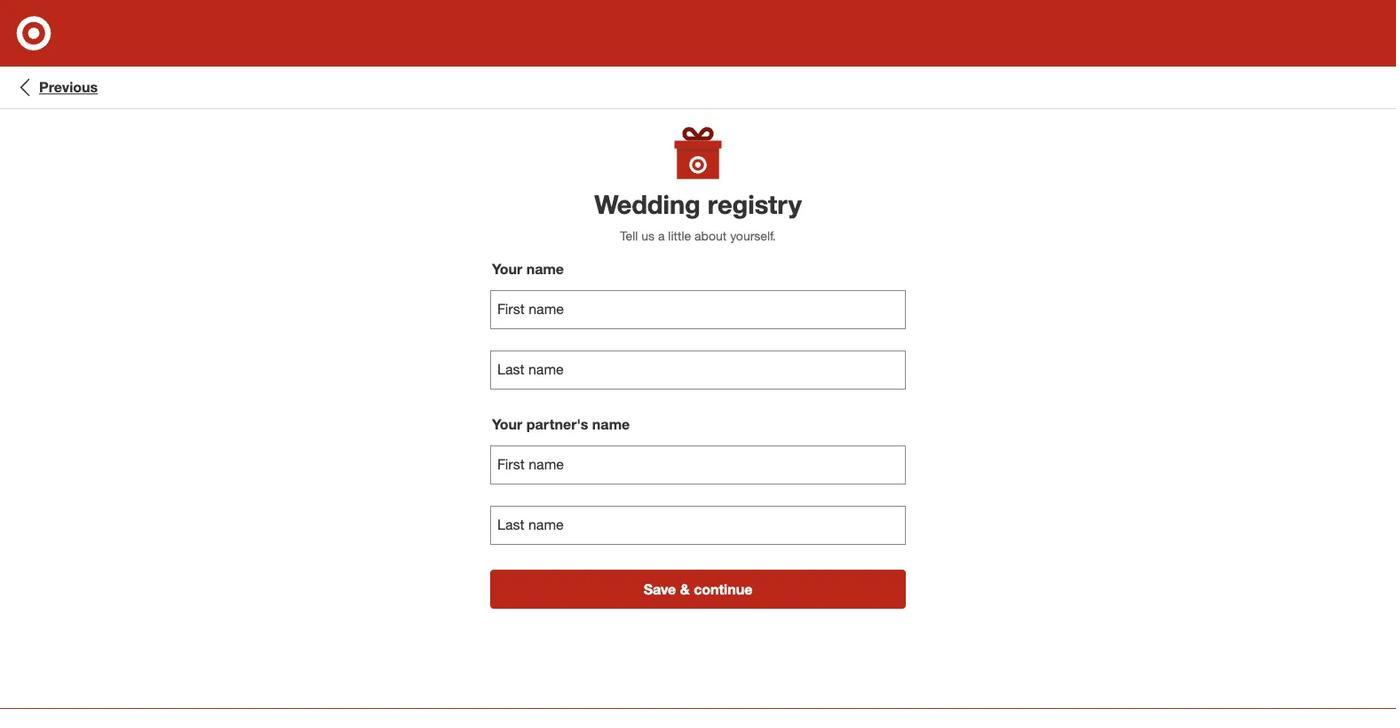 Task type: describe. For each thing, give the bounding box(es) containing it.
save & continue
[[644, 581, 753, 598]]

wedding
[[594, 188, 701, 220]]

yourself.
[[730, 228, 776, 244]]

your partner's name
[[492, 416, 630, 433]]

your for your partner's name
[[492, 416, 523, 433]]

previous button
[[14, 77, 98, 98]]

partner's
[[526, 416, 588, 433]]

us
[[642, 228, 655, 244]]

about
[[695, 228, 727, 244]]

little
[[668, 228, 691, 244]]

your for your name
[[492, 261, 523, 278]]

0 vertical spatial name
[[526, 261, 564, 278]]



Task type: vqa. For each thing, say whether or not it's contained in the screenshot.
rightmost name
yes



Task type: locate. For each thing, give the bounding box(es) containing it.
save
[[644, 581, 676, 598]]

&
[[680, 581, 690, 598]]

None text field
[[490, 290, 906, 330], [490, 446, 906, 485], [490, 506, 906, 545], [490, 290, 906, 330], [490, 446, 906, 485], [490, 506, 906, 545]]

previous
[[39, 79, 98, 96]]

1 horizontal spatial name
[[592, 416, 630, 433]]

your
[[492, 261, 523, 278], [492, 416, 523, 433]]

a
[[658, 228, 665, 244]]

1 vertical spatial name
[[592, 416, 630, 433]]

name
[[526, 261, 564, 278], [592, 416, 630, 433]]

0 vertical spatial your
[[492, 261, 523, 278]]

registry
[[708, 188, 802, 220]]

1 vertical spatial your
[[492, 416, 523, 433]]

1 your from the top
[[492, 261, 523, 278]]

2 your from the top
[[492, 416, 523, 433]]

save & continue button
[[490, 570, 906, 609]]

your name
[[492, 261, 564, 278]]

wedding registry tell us a little about yourself.
[[594, 188, 802, 244]]

continue
[[694, 581, 753, 598]]

0 horizontal spatial name
[[526, 261, 564, 278]]

None text field
[[490, 351, 906, 390]]

tell
[[620, 228, 638, 244]]



